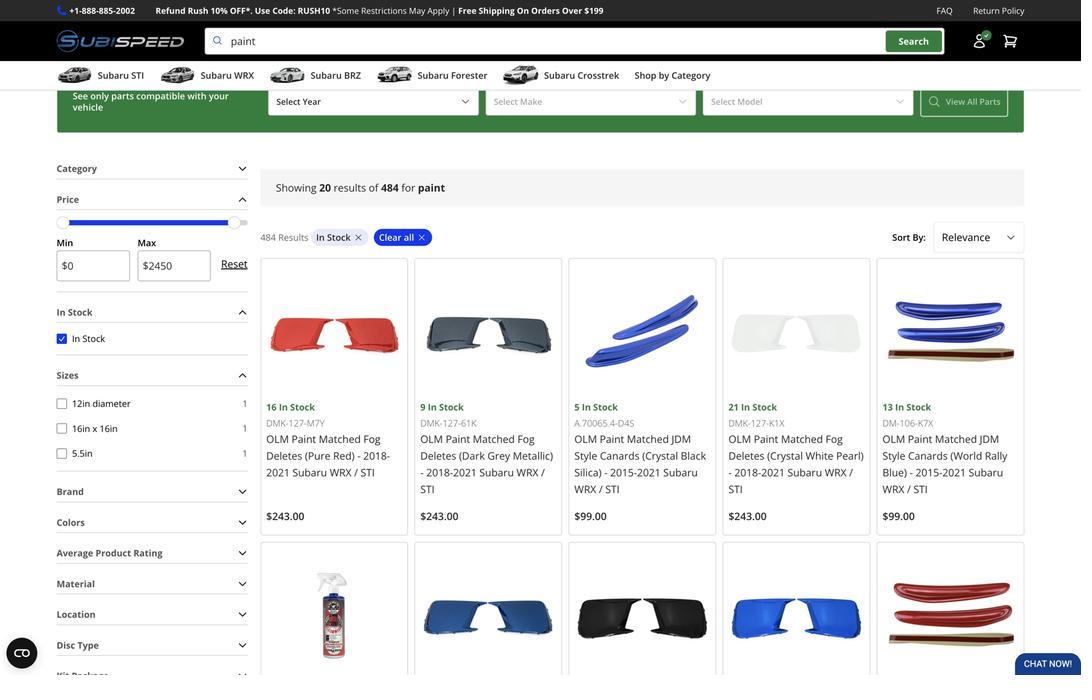 Task type: vqa. For each thing, say whether or not it's contained in the screenshot.
'in' to the right
no



Task type: describe. For each thing, give the bounding box(es) containing it.
product
[[96, 547, 131, 560]]

search results link
[[91, 35, 158, 47]]

+1-888-885-2002 link
[[70, 4, 135, 17]]

a subaru sti thumbnail image image
[[57, 66, 93, 85]]

Select Make button
[[486, 88, 696, 116]]

search results
[[91, 35, 148, 47]]

return
[[973, 5, 1000, 16]]

2002
[[116, 5, 135, 16]]

of
[[369, 181, 378, 195]]

policy
[[1002, 5, 1025, 16]]

paint for olm paint matched fog deletes (crystal white pearl) - 2018-2021 subaru wrx / sti
[[754, 432, 778, 446]]

price
[[57, 193, 79, 206]]

subaru brz
[[311, 69, 361, 81]]

wrx inside 16 in stock dmk-127-m7y olm paint matched fog deletes (pure red) - 2018- 2021 subaru wrx / sti
[[330, 466, 352, 480]]

1 16in from the left
[[72, 423, 90, 435]]

(dark
[[459, 449, 485, 463]]

/ inside 13 in stock dm-106-k7x olm paint matched jdm style canards (world rally blue) - 2015-2021 subaru wrx / sti
[[907, 483, 911, 496]]

metallic)
[[513, 449, 553, 463]]

faq
[[937, 5, 953, 16]]

faq link
[[937, 4, 953, 17]]

in right in stock button
[[72, 333, 80, 345]]

$243.00 for olm paint matched fog deletes (dark grey metallic) - 2018-2021 subaru wrx / sti
[[420, 510, 459, 524]]

16in x 16in
[[72, 423, 118, 435]]

maximum slider
[[228, 217, 241, 230]]

sti inside 16 in stock dmk-127-m7y olm paint matched fog deletes (pure red) - 2018- 2021 subaru wrx / sti
[[361, 466, 375, 480]]

location
[[57, 609, 96, 621]]

sort by:
[[892, 231, 926, 244]]

(crystal for paint
[[767, 449, 803, 463]]

subaru forester button
[[376, 64, 488, 90]]

clear all
[[379, 231, 414, 244]]

stock inside 16 in stock dmk-127-m7y olm paint matched fog deletes (pure red) - 2018- 2021 subaru wrx / sti
[[290, 401, 315, 413]]

black
[[681, 449, 706, 463]]

12in diameter button
[[57, 399, 67, 409]]

a.70065.4-
[[574, 417, 618, 430]]

silica)
[[574, 466, 602, 480]]

restrictions
[[361, 5, 407, 16]]

by:
[[913, 231, 926, 244]]

2 vertical spatial in stock
[[72, 333, 105, 345]]

search for search
[[899, 35, 929, 47]]

in inside 13 in stock dm-106-k7x olm paint matched jdm style canards (world rally blue) - 2015-2021 subaru wrx / sti
[[895, 401, 904, 413]]

select year image
[[460, 97, 471, 107]]

search button
[[886, 30, 942, 52]]

your
[[209, 90, 229, 102]]

category button
[[57, 159, 248, 179]]

olm paint matched fog deletes (crystal white pearl) - 2018-2021 subaru wrx / sti image
[[729, 264, 865, 400]]

rating
[[133, 547, 162, 560]]

matched for olm paint matched fog deletes (dark grey metallic) - 2018-2021 subaru wrx / sti
[[473, 432, 515, 446]]

2021 for olm paint matched fog deletes (dark grey metallic) - 2018-2021 subaru wrx / sti
[[453, 466, 477, 480]]

material button
[[57, 575, 248, 594]]

all
[[404, 231, 414, 244]]

wrx inside 13 in stock dm-106-k7x olm paint matched jdm style canards (world rally blue) - 2015-2021 subaru wrx / sti
[[883, 483, 905, 496]]

sti inside 5 in stock a.70065.4-d4s olm paint matched jdm style canards (crystal black silica) - 2015-2021 subaru wrx / sti
[[605, 483, 620, 496]]

subispeed logo image
[[57, 28, 184, 55]]

subaru wrx
[[201, 69, 254, 81]]

9
[[420, 401, 426, 413]]

colors
[[57, 517, 85, 529]]

subaru left brz
[[311, 69, 342, 81]]

select make image
[[678, 97, 688, 107]]

stock right in stock button
[[82, 333, 105, 345]]

style inside 5 in stock a.70065.4-d4s olm paint matched jdm style canards (crystal black silica) - 2015-2021 subaru wrx / sti
[[574, 449, 597, 463]]

deletes for (dark
[[420, 449, 456, 463]]

matched inside 5 in stock a.70065.4-d4s olm paint matched jdm style canards (crystal black silica) - 2015-2021 subaru wrx / sti
[[627, 432, 669, 446]]

category
[[672, 69, 710, 81]]

2015- inside 13 in stock dm-106-k7x olm paint matched jdm style canards (world rally blue) - 2015-2021 subaru wrx / sti
[[916, 466, 943, 480]]

dmk- for olm paint matched fog deletes (dark grey metallic) - 2018-2021 subaru wrx / sti
[[420, 417, 443, 430]]

in inside 21 in stock dmk-127-k1x olm paint matched fog deletes (crystal white pearl) - 2018-2021 subaru wrx / sti
[[741, 401, 750, 413]]

dmk- for olm paint matched fog deletes (crystal white pearl) - 2018-2021 subaru wrx / sti
[[729, 417, 751, 430]]

reset button
[[221, 249, 248, 280]]

olm paint matched fog deletes (crystal black silica) - 2018-2021 subaru wrx / sti image
[[574, 548, 711, 676]]

12in
[[72, 398, 90, 410]]

5
[[574, 401, 580, 413]]

brand
[[57, 486, 84, 498]]

minimum slider
[[57, 217, 70, 230]]

brz
[[344, 69, 361, 81]]

$199
[[584, 5, 604, 16]]

5.5in button
[[57, 449, 67, 459]]

1 for x
[[242, 423, 248, 435]]

2015- inside 5 in stock a.70065.4-d4s olm paint matched jdm style canards (crystal black silica) - 2015-2021 subaru wrx / sti
[[610, 466, 637, 480]]

subaru crosstrek button
[[503, 64, 619, 90]]

brand button
[[57, 482, 248, 502]]

olm paint matched jdm style canards (crystal black silica) - 2015-2021 subaru wrx / sti image
[[574, 264, 711, 400]]

olm paint matched fog deletes (lapis blue) - 2018-2021 subaru wrx / sti image
[[420, 548, 556, 676]]

location button
[[57, 605, 248, 625]]

13 in stock dm-106-k7x olm paint matched jdm style canards (world rally blue) - 2015-2021 subaru wrx / sti
[[883, 401, 1008, 496]]

sort
[[892, 231, 910, 244]]

paint for olm paint matched fog deletes (pure red) - 2018- 2021 subaru wrx / sti
[[292, 432, 316, 446]]

on
[[517, 5, 529, 16]]

paint inside 5 in stock a.70065.4-d4s olm paint matched jdm style canards (crystal black silica) - 2015-2021 subaru wrx / sti
[[600, 432, 624, 446]]

a subaru wrx thumbnail image image
[[160, 66, 196, 85]]

- for olm paint matched fog deletes (crystal white pearl) - 2018-2021 subaru wrx / sti
[[729, 466, 732, 480]]

3 1 from the top
[[242, 448, 248, 460]]

stock down results
[[327, 231, 351, 244]]

showing
[[276, 181, 317, 195]]

21 in stock dmk-127-k1x olm paint matched fog deletes (crystal white pearl) - 2018-2021 subaru wrx / sti
[[729, 401, 864, 496]]

subaru sti
[[98, 69, 144, 81]]

$99.00 for wrx
[[883, 510, 915, 524]]

off*.
[[230, 5, 253, 16]]

13
[[883, 401, 893, 413]]

10%
[[211, 5, 228, 16]]

1 horizontal spatial 484
[[381, 181, 399, 195]]

in stock button
[[57, 303, 248, 323]]

olm paint matched fog deletes (dark grey metallic) - 2018-2021 subaru wrx / sti image
[[420, 264, 556, 400]]

stock inside 21 in stock dmk-127-k1x olm paint matched fog deletes (crystal white pearl) - 2018-2021 subaru wrx / sti
[[752, 401, 777, 413]]

subaru forester
[[418, 69, 488, 81]]

In Stock button
[[57, 334, 67, 344]]

2021 inside 13 in stock dm-106-k7x olm paint matched jdm style canards (world rally blue) - 2015-2021 subaru wrx / sti
[[943, 466, 966, 480]]

fog for pearl)
[[826, 432, 843, 446]]

Select Model button
[[703, 88, 914, 116]]

olm paint matched fog deletes (world rally blue) - 2018-2021 subaru wrx / sti image
[[729, 548, 865, 676]]

$243.00 for olm paint matched fog deletes (crystal white pearl) - 2018-2021 subaru wrx / sti
[[729, 510, 767, 524]]

subaru inside "9 in stock dmk-127-61k olm paint matched fog deletes (dark grey metallic) - 2018-2021 subaru wrx / sti"
[[479, 466, 514, 480]]

material
[[57, 578, 95, 590]]

1 vertical spatial 484
[[261, 231, 276, 244]]

stock inside 13 in stock dm-106-k7x olm paint matched jdm style canards (world rally blue) - 2015-2021 subaru wrx / sti
[[907, 401, 931, 413]]

results for 484 results
[[278, 231, 309, 244]]

sti inside "9 in stock dmk-127-61k olm paint matched fog deletes (dark grey metallic) - 2018-2021 subaru wrx / sti"
[[420, 483, 435, 496]]

- for olm paint matched fog deletes (dark grey metallic) - 2018-2021 subaru wrx / sti
[[420, 466, 424, 480]]

olm for olm paint matched fog deletes (crystal white pearl) - 2018-2021 subaru wrx / sti
[[729, 432, 751, 446]]

parts
[[111, 90, 134, 102]]

Min text field
[[57, 251, 130, 281]]

127- for (crystal
[[751, 417, 769, 430]]

stock inside "9 in stock dmk-127-61k olm paint matched fog deletes (dark grey metallic) - 2018-2021 subaru wrx / sti"
[[439, 401, 464, 413]]

matched for olm paint matched jdm style canards (world rally blue) - 2015-2021 subaru wrx / sti
[[935, 432, 977, 446]]

disc type
[[57, 640, 99, 652]]

jdm inside 13 in stock dm-106-k7x olm paint matched jdm style canards (world rally blue) - 2015-2021 subaru wrx / sti
[[980, 432, 999, 446]]

127- for (dark
[[443, 417, 461, 430]]

matched for olm paint matched fog deletes (crystal white pearl) - 2018-2021 subaru wrx / sti
[[781, 432, 823, 446]]

Select Year button
[[268, 88, 479, 116]]

search for search results
[[91, 35, 118, 47]]

in inside 5 in stock a.70065.4-d4s olm paint matched jdm style canards (crystal black silica) - 2015-2021 subaru wrx / sti
[[582, 401, 591, 413]]

wrx inside 21 in stock dmk-127-k1x olm paint matched fog deletes (crystal white pearl) - 2018-2021 subaru wrx / sti
[[825, 466, 847, 480]]

in inside dropdown button
[[57, 306, 66, 318]]

red)
[[333, 449, 355, 463]]

results
[[334, 181, 366, 195]]

open widget image
[[6, 638, 37, 669]]

2021 for olm paint matched fog deletes (crystal white pearl) - 2018-2021 subaru wrx / sti
[[761, 466, 785, 480]]

/ inside "9 in stock dmk-127-61k olm paint matched fog deletes (dark grey metallic) - 2018-2021 subaru wrx / sti"
[[541, 466, 545, 480]]

for
[[401, 181, 415, 195]]

106-
[[900, 417, 918, 430]]



Task type: locate. For each thing, give the bounding box(es) containing it.
2 (crystal from the left
[[642, 449, 678, 463]]

d4s
[[618, 417, 634, 430]]

sti inside 13 in stock dm-106-k7x olm paint matched jdm style canards (world rally blue) - 2015-2021 subaru wrx / sti
[[914, 483, 928, 496]]

max
[[138, 237, 156, 249]]

rush
[[188, 5, 208, 16]]

4 paint from the left
[[600, 432, 624, 446]]

wrx down 'pearl)'
[[825, 466, 847, 480]]

484
[[381, 181, 399, 195], [261, 231, 276, 244]]

4 matched from the left
[[627, 432, 669, 446]]

deletes inside 21 in stock dmk-127-k1x olm paint matched fog deletes (crystal white pearl) - 2018-2021 subaru wrx / sti
[[729, 449, 765, 463]]

disc type button
[[57, 636, 248, 656]]

olm for olm paint matched fog deletes (pure red) - 2018- 2021 subaru wrx / sti
[[266, 432, 289, 446]]

select model image
[[895, 97, 905, 107]]

chemical guys activate instant wet finish shine and seal spray sealant and paint protectant - universal image
[[266, 548, 402, 676]]

olm paint matched jdm style canards (world rally blue) - 2015-2021 subaru wrx / sti image
[[883, 264, 1019, 400]]

1 fog from the left
[[363, 432, 381, 446]]

colors button
[[57, 513, 248, 533]]

in right 16 on the bottom of page
[[279, 401, 288, 413]]

olm inside 21 in stock dmk-127-k1x olm paint matched fog deletes (crystal white pearl) - 2018-2021 subaru wrx / sti
[[729, 432, 751, 446]]

/ inside 16 in stock dmk-127-m7y olm paint matched fog deletes (pure red) - 2018- 2021 subaru wrx / sti
[[354, 466, 358, 480]]

subaru up parts
[[98, 69, 129, 81]]

stock up a.70065.4-
[[593, 401, 618, 413]]

61k
[[461, 417, 477, 430]]

2 horizontal spatial dmk-
[[729, 417, 751, 430]]

select... image
[[1006, 233, 1016, 243]]

paint down k1x
[[754, 432, 778, 446]]

canards inside 5 in stock a.70065.4-d4s olm paint matched jdm style canards (crystal black silica) - 2015-2021 subaru wrx / sti
[[600, 449, 640, 463]]

2 horizontal spatial 127-
[[751, 417, 769, 430]]

dmk- inside 21 in stock dmk-127-k1x olm paint matched fog deletes (crystal white pearl) - 2018-2021 subaru wrx / sti
[[729, 417, 751, 430]]

code:
[[272, 5, 296, 16]]

1 for diameter
[[242, 398, 248, 410]]

stock
[[327, 231, 351, 244], [68, 306, 93, 318], [82, 333, 105, 345], [290, 401, 315, 413], [439, 401, 464, 413], [752, 401, 777, 413], [593, 401, 618, 413], [907, 401, 931, 413]]

wrx left 'a subaru brz thumbnail image'
[[234, 69, 254, 81]]

subaru down the "black"
[[663, 466, 698, 480]]

- inside 13 in stock dm-106-k7x olm paint matched jdm style canards (world rally blue) - 2015-2021 subaru wrx / sti
[[910, 466, 913, 480]]

matched inside 16 in stock dmk-127-m7y olm paint matched fog deletes (pure red) - 2018- 2021 subaru wrx / sti
[[319, 432, 361, 446]]

in right 9
[[428, 401, 437, 413]]

1 horizontal spatial style
[[883, 449, 906, 463]]

dmk- down '21'
[[729, 417, 751, 430]]

1 vertical spatial in stock
[[57, 306, 93, 318]]

rally
[[985, 449, 1008, 463]]

0 horizontal spatial results
[[120, 35, 148, 47]]

- inside 5 in stock a.70065.4-d4s olm paint matched jdm style canards (crystal black silica) - 2015-2021 subaru wrx / sti
[[604, 466, 608, 480]]

white
[[806, 449, 834, 463]]

wrx down blue)
[[883, 483, 905, 496]]

stock up 61k on the bottom left of the page
[[439, 401, 464, 413]]

0 horizontal spatial 2018-
[[363, 449, 390, 463]]

deletes left (dark
[[420, 449, 456, 463]]

matched up (world
[[935, 432, 977, 446]]

canards down d4s
[[600, 449, 640, 463]]

subaru down the 'white'
[[788, 466, 822, 480]]

2 2015- from the left
[[916, 466, 943, 480]]

16in right x
[[100, 423, 118, 435]]

0 vertical spatial 1
[[242, 398, 248, 410]]

1 olm from the left
[[266, 432, 289, 446]]

1 horizontal spatial canards
[[908, 449, 948, 463]]

olm down a.70065.4-
[[574, 432, 597, 446]]

3 2021 from the left
[[761, 466, 785, 480]]

m7y
[[307, 417, 325, 430]]

stock inside dropdown button
[[68, 306, 93, 318]]

subaru up your
[[201, 69, 232, 81]]

matched
[[319, 432, 361, 446], [473, 432, 515, 446], [781, 432, 823, 446], [627, 432, 669, 446], [935, 432, 977, 446]]

subaru down "rally"
[[969, 466, 1003, 480]]

olm down 9
[[420, 432, 443, 446]]

wrx inside 5 in stock a.70065.4-d4s olm paint matched jdm style canards (crystal black silica) - 2015-2021 subaru wrx / sti
[[574, 483, 596, 496]]

matched down d4s
[[627, 432, 669, 446]]

subaru inside 16 in stock dmk-127-m7y olm paint matched fog deletes (pure red) - 2018- 2021 subaru wrx / sti
[[293, 466, 327, 480]]

a subaru forester thumbnail image image
[[376, 66, 413, 85]]

2 horizontal spatial 2018-
[[735, 466, 761, 480]]

canards down k7x
[[908, 449, 948, 463]]

0 horizontal spatial 484
[[261, 231, 276, 244]]

2021 for olm paint matched jdm style canards (crystal black silica) - 2015-2021 subaru wrx / sti
[[637, 466, 661, 480]]

5 2021 from the left
[[943, 466, 966, 480]]

1 jdm from the left
[[672, 432, 691, 446]]

olm paint matched fog deletes (pure red) - 2018-2021 subaru wrx / sti image
[[266, 264, 402, 400]]

subaru inside 5 in stock a.70065.4-d4s olm paint matched jdm style canards (crystal black silica) - 2015-2021 subaru wrx / sti
[[663, 466, 698, 480]]

1 vertical spatial 1
[[242, 423, 248, 435]]

k7x
[[918, 417, 933, 430]]

1 horizontal spatial fog
[[518, 432, 535, 446]]

1 matched from the left
[[319, 432, 361, 446]]

in inside "9 in stock dmk-127-61k olm paint matched fog deletes (dark grey metallic) - 2018-2021 subaru wrx / sti"
[[428, 401, 437, 413]]

paint for olm paint matched fog deletes (dark grey metallic) - 2018-2021 subaru wrx / sti
[[446, 432, 470, 446]]

showing 20 results of 484 for paint
[[276, 181, 445, 195]]

2 style from the left
[[883, 449, 906, 463]]

1 horizontal spatial $99.00
[[883, 510, 915, 524]]

1 dmk- from the left
[[266, 417, 289, 430]]

3 dmk- from the left
[[729, 417, 751, 430]]

jdm up the "black"
[[672, 432, 691, 446]]

1 horizontal spatial 127-
[[443, 417, 461, 430]]

(crystal inside 5 in stock a.70065.4-d4s olm paint matched jdm style canards (crystal black silica) - 2015-2021 subaru wrx / sti
[[642, 449, 678, 463]]

0 horizontal spatial deletes
[[266, 449, 302, 463]]

2018- inside "9 in stock dmk-127-61k olm paint matched fog deletes (dark grey metallic) - 2018-2021 subaru wrx / sti"
[[426, 466, 453, 480]]

0 horizontal spatial search
[[91, 35, 118, 47]]

+1-888-885-2002
[[70, 5, 135, 16]]

canards
[[600, 449, 640, 463], [908, 449, 948, 463]]

canards inside 13 in stock dm-106-k7x olm paint matched jdm style canards (world rally blue) - 2015-2021 subaru wrx / sti
[[908, 449, 948, 463]]

2018- for olm paint matched fog deletes (crystal white pearl) - 2018-2021 subaru wrx / sti
[[735, 466, 761, 480]]

127- inside 21 in stock dmk-127-k1x olm paint matched fog deletes (crystal white pearl) - 2018-2021 subaru wrx / sti
[[751, 417, 769, 430]]

with
[[187, 90, 207, 102]]

16in left x
[[72, 423, 90, 435]]

fog inside 21 in stock dmk-127-k1x olm paint matched fog deletes (crystal white pearl) - 2018-2021 subaru wrx / sti
[[826, 432, 843, 446]]

2 olm from the left
[[420, 432, 443, 446]]

jdm up "rally"
[[980, 432, 999, 446]]

(crystal left the "black"
[[642, 449, 678, 463]]

21
[[729, 401, 739, 413]]

paint down d4s
[[600, 432, 624, 446]]

paint down m7y
[[292, 432, 316, 446]]

button image
[[972, 34, 987, 49]]

subaru inside 21 in stock dmk-127-k1x olm paint matched fog deletes (crystal white pearl) - 2018-2021 subaru wrx / sti
[[788, 466, 822, 480]]

in stock right in stock button
[[72, 333, 105, 345]]

reset
[[221, 257, 248, 271]]

subaru inside dropdown button
[[544, 69, 575, 81]]

shop by category
[[635, 69, 710, 81]]

see only parts compatible with your vehicle
[[73, 90, 229, 113]]

1 deletes from the left
[[266, 449, 302, 463]]

2 dmk- from the left
[[420, 417, 443, 430]]

$99.00 down blue)
[[883, 510, 915, 524]]

127- inside 16 in stock dmk-127-m7y olm paint matched fog deletes (pure red) - 2018- 2021 subaru wrx / sti
[[289, 417, 307, 430]]

/ inside 21 in stock dmk-127-k1x olm paint matched fog deletes (crystal white pearl) - 2018-2021 subaru wrx / sti
[[849, 466, 853, 480]]

2 1 from the top
[[242, 423, 248, 435]]

olm down dm-
[[883, 432, 905, 446]]

in stock right 484 results
[[316, 231, 351, 244]]

484 right of on the left of page
[[381, 181, 399, 195]]

matched up the 'white'
[[781, 432, 823, 446]]

search down +1-888-885-2002 link
[[91, 35, 118, 47]]

rush10
[[298, 5, 330, 16]]

in stock up in stock button
[[57, 306, 93, 318]]

3 paint from the left
[[754, 432, 778, 446]]

style up the silica)
[[574, 449, 597, 463]]

2 fog from the left
[[518, 432, 535, 446]]

matched for olm paint matched fog deletes (pure red) - 2018- 2021 subaru wrx / sti
[[319, 432, 361, 446]]

olm for olm paint matched fog deletes (dark grey metallic) - 2018-2021 subaru wrx / sti
[[420, 432, 443, 446]]

fog
[[363, 432, 381, 446], [518, 432, 535, 446], [826, 432, 843, 446]]

wrx inside "9 in stock dmk-127-61k olm paint matched fog deletes (dark grey metallic) - 2018-2021 subaru wrx / sti"
[[517, 466, 538, 480]]

- inside 16 in stock dmk-127-m7y olm paint matched fog deletes (pure red) - 2018- 2021 subaru wrx / sti
[[357, 449, 361, 463]]

wrx down red)
[[330, 466, 352, 480]]

results for search results
[[120, 35, 148, 47]]

- for olm paint matched jdm style canards (crystal black silica) - 2015-2021 subaru wrx / sti
[[604, 466, 608, 480]]

2 matched from the left
[[473, 432, 515, 446]]

in right 5
[[582, 401, 591, 413]]

olm paint matched jdm style canards (pure red) - 2015-2021 subaru wrx / sti image
[[883, 548, 1019, 676]]

over
[[562, 5, 582, 16]]

0 horizontal spatial $99.00
[[574, 510, 607, 524]]

1 style from the left
[[574, 449, 597, 463]]

wrx inside dropdown button
[[234, 69, 254, 81]]

average
[[57, 547, 93, 560]]

subaru wrx button
[[160, 64, 254, 90]]

shop
[[635, 69, 657, 81]]

1 $99.00 from the left
[[574, 510, 607, 524]]

stock down min text field
[[68, 306, 93, 318]]

dmk- down 16 on the bottom of page
[[266, 417, 289, 430]]

(crystal inside 21 in stock dmk-127-k1x olm paint matched fog deletes (crystal white pearl) - 2018-2021 subaru wrx / sti
[[767, 449, 803, 463]]

olm down '21'
[[729, 432, 751, 446]]

20
[[319, 181, 331, 195]]

subaru down grey
[[479, 466, 514, 480]]

in up in stock button
[[57, 306, 66, 318]]

only
[[90, 90, 109, 102]]

- inside "9 in stock dmk-127-61k olm paint matched fog deletes (dark grey metallic) - 2018-2021 subaru wrx / sti"
[[420, 466, 424, 480]]

paint inside 21 in stock dmk-127-k1x olm paint matched fog deletes (crystal white pearl) - 2018-2021 subaru wrx / sti
[[754, 432, 778, 446]]

2018- inside 16 in stock dmk-127-m7y olm paint matched fog deletes (pure red) - 2018- 2021 subaru wrx / sti
[[363, 449, 390, 463]]

sti inside dropdown button
[[131, 69, 144, 81]]

search input field
[[204, 28, 945, 55]]

in right 484 results
[[316, 231, 325, 244]]

0 horizontal spatial (crystal
[[642, 449, 678, 463]]

2 horizontal spatial $243.00
[[729, 510, 767, 524]]

(crystal
[[767, 449, 803, 463], [642, 449, 678, 463]]

subaru inside 13 in stock dm-106-k7x olm paint matched jdm style canards (world rally blue) - 2015-2021 subaru wrx / sti
[[969, 466, 1003, 480]]

paint for olm paint matched jdm style canards (world rally blue) - 2015-2021 subaru wrx / sti
[[908, 432, 933, 446]]

search inside button
[[899, 35, 929, 47]]

16 in stock dmk-127-m7y olm paint matched fog deletes (pure red) - 2018- 2021 subaru wrx / sti
[[266, 401, 390, 480]]

olm down 16 on the bottom of page
[[266, 432, 289, 446]]

0 vertical spatial results
[[120, 35, 148, 47]]

0 horizontal spatial fog
[[363, 432, 381, 446]]

in stock inside dropdown button
[[57, 306, 93, 318]]

wrx
[[234, 69, 254, 81], [330, 466, 352, 480], [517, 466, 538, 480], [825, 466, 847, 480], [574, 483, 596, 496], [883, 483, 905, 496]]

sti inside 21 in stock dmk-127-k1x olm paint matched fog deletes (crystal white pearl) - 2018-2021 subaru wrx / sti
[[729, 483, 743, 496]]

olm inside "9 in stock dmk-127-61k olm paint matched fog deletes (dark grey metallic) - 2018-2021 subaru wrx / sti"
[[420, 432, 443, 446]]

min
[[57, 237, 73, 249]]

in right '21'
[[741, 401, 750, 413]]

average product rating button
[[57, 544, 248, 564]]

deletes down '21'
[[729, 449, 765, 463]]

2021
[[266, 466, 290, 480], [453, 466, 477, 480], [761, 466, 785, 480], [637, 466, 661, 480], [943, 466, 966, 480]]

olm
[[266, 432, 289, 446], [420, 432, 443, 446], [729, 432, 751, 446], [574, 432, 597, 446], [883, 432, 905, 446]]

subaru inside dropdown button
[[418, 69, 449, 81]]

2 16in from the left
[[100, 423, 118, 435]]

0 horizontal spatial dmk-
[[266, 417, 289, 430]]

$99.00
[[574, 510, 607, 524], [883, 510, 915, 524]]

5 paint from the left
[[908, 432, 933, 446]]

subaru down the '(pure'
[[293, 466, 327, 480]]

0 vertical spatial in stock
[[316, 231, 351, 244]]

/ inside 5 in stock a.70065.4-d4s olm paint matched jdm style canards (crystal black silica) - 2015-2021 subaru wrx / sti
[[599, 483, 603, 496]]

paint inside 13 in stock dm-106-k7x olm paint matched jdm style canards (world rally blue) - 2015-2021 subaru wrx / sti
[[908, 432, 933, 446]]

olm inside 5 in stock a.70065.4-d4s olm paint matched jdm style canards (crystal black silica) - 2015-2021 subaru wrx / sti
[[574, 432, 597, 446]]

4 2021 from the left
[[637, 466, 661, 480]]

1 vertical spatial results
[[278, 231, 309, 244]]

Select... button
[[934, 222, 1025, 253]]

subaru brz button
[[269, 64, 361, 90]]

1 horizontal spatial 2018-
[[426, 466, 453, 480]]

category
[[57, 163, 97, 175]]

$243.00 for olm paint matched fog deletes (pure red) - 2018- 2021 subaru wrx / sti
[[266, 510, 304, 524]]

3 olm from the left
[[729, 432, 751, 446]]

3 $243.00 from the left
[[729, 510, 767, 524]]

paint down k7x
[[908, 432, 933, 446]]

5 matched from the left
[[935, 432, 977, 446]]

paint inside "9 in stock dmk-127-61k olm paint matched fog deletes (dark grey metallic) - 2018-2021 subaru wrx / sti"
[[446, 432, 470, 446]]

1 $243.00 from the left
[[266, 510, 304, 524]]

2 $99.00 from the left
[[883, 510, 915, 524]]

a subaru brz thumbnail image image
[[269, 66, 306, 85]]

(pure
[[305, 449, 331, 463]]

127- for (pure
[[289, 417, 307, 430]]

fog inside "9 in stock dmk-127-61k olm paint matched fog deletes (dark grey metallic) - 2018-2021 subaru wrx / sti"
[[518, 432, 535, 446]]

stock inside 5 in stock a.70065.4-d4s olm paint matched jdm style canards (crystal black silica) - 2015-2021 subaru wrx / sti
[[593, 401, 618, 413]]

2 127- from the left
[[443, 417, 461, 430]]

type
[[78, 640, 99, 652]]

deletes for (pure
[[266, 449, 302, 463]]

wrx down the silica)
[[574, 483, 596, 496]]

2018- inside 21 in stock dmk-127-k1x olm paint matched fog deletes (crystal white pearl) - 2018-2021 subaru wrx / sti
[[735, 466, 761, 480]]

3 deletes from the left
[[729, 449, 765, 463]]

blue)
[[883, 466, 907, 480]]

12in diameter
[[72, 398, 131, 410]]

home image
[[57, 36, 67, 46]]

subaru
[[98, 69, 129, 81], [201, 69, 232, 81], [311, 69, 342, 81], [418, 69, 449, 81], [544, 69, 575, 81], [293, 466, 327, 480], [479, 466, 514, 480], [788, 466, 822, 480], [663, 466, 698, 480], [969, 466, 1003, 480]]

use
[[255, 5, 270, 16]]

price button
[[57, 190, 248, 210]]

dmk- for olm paint matched fog deletes (pure red) - 2018- 2021 subaru wrx / sti
[[266, 417, 289, 430]]

stock up k7x
[[907, 401, 931, 413]]

2 paint from the left
[[446, 432, 470, 446]]

2021 inside 21 in stock dmk-127-k1x olm paint matched fog deletes (crystal white pearl) - 2018-2021 subaru wrx / sti
[[761, 466, 785, 480]]

style inside 13 in stock dm-106-k7x olm paint matched jdm style canards (world rally blue) - 2015-2021 subaru wrx / sti
[[883, 449, 906, 463]]

1 2015- from the left
[[610, 466, 637, 480]]

1 horizontal spatial 2015-
[[916, 466, 943, 480]]

a subaru crosstrek thumbnail image image
[[503, 66, 539, 85]]

subaru down search input field
[[544, 69, 575, 81]]

wrx down metallic)
[[517, 466, 538, 480]]

deletes inside 16 in stock dmk-127-m7y olm paint matched fog deletes (pure red) - 2018- 2021 subaru wrx / sti
[[266, 449, 302, 463]]

matched inside "9 in stock dmk-127-61k olm paint matched fog deletes (dark grey metallic) - 2018-2021 subaru wrx / sti"
[[473, 432, 515, 446]]

16
[[266, 401, 277, 413]]

1 horizontal spatial deletes
[[420, 449, 456, 463]]

0 horizontal spatial $243.00
[[266, 510, 304, 524]]

paint inside 16 in stock dmk-127-m7y olm paint matched fog deletes (pure red) - 2018- 2021 subaru wrx / sti
[[292, 432, 316, 446]]

3 127- from the left
[[751, 417, 769, 430]]

search up the select model icon
[[899, 35, 929, 47]]

2 horizontal spatial deletes
[[729, 449, 765, 463]]

in
[[316, 231, 325, 244], [57, 306, 66, 318], [72, 333, 80, 345], [279, 401, 288, 413], [428, 401, 437, 413], [741, 401, 750, 413], [582, 401, 591, 413], [895, 401, 904, 413]]

2021 inside "9 in stock dmk-127-61k olm paint matched fog deletes (dark grey metallic) - 2018-2021 subaru wrx / sti"
[[453, 466, 477, 480]]

pearl)
[[836, 449, 864, 463]]

stock up k1x
[[752, 401, 777, 413]]

16in x 16in button
[[57, 424, 67, 434]]

disc
[[57, 640, 75, 652]]

olm inside 16 in stock dmk-127-m7y olm paint matched fog deletes (pure red) - 2018- 2021 subaru wrx / sti
[[266, 432, 289, 446]]

matched inside 13 in stock dm-106-k7x olm paint matched jdm style canards (world rally blue) - 2015-2021 subaru wrx / sti
[[935, 432, 977, 446]]

$99.00 down the silica)
[[574, 510, 607, 524]]

deletes for (crystal
[[729, 449, 765, 463]]

1 horizontal spatial (crystal
[[767, 449, 803, 463]]

dmk- inside "9 in stock dmk-127-61k olm paint matched fog deletes (dark grey metallic) - 2018-2021 subaru wrx / sti"
[[420, 417, 443, 430]]

1 (crystal from the left
[[767, 449, 803, 463]]

- inside 21 in stock dmk-127-k1x olm paint matched fog deletes (crystal white pearl) - 2018-2021 subaru wrx / sti
[[729, 466, 732, 480]]

olm inside 13 in stock dm-106-k7x olm paint matched jdm style canards (world rally blue) - 2015-2021 subaru wrx / sti
[[883, 432, 905, 446]]

subaru left forester
[[418, 69, 449, 81]]

stock up m7y
[[290, 401, 315, 413]]

dmk- down 9
[[420, 417, 443, 430]]

dm-
[[883, 417, 900, 430]]

matched inside 21 in stock dmk-127-k1x olm paint matched fog deletes (crystal white pearl) - 2018-2021 subaru wrx / sti
[[781, 432, 823, 446]]

484 down showing
[[261, 231, 276, 244]]

matched up red)
[[319, 432, 361, 446]]

1
[[242, 398, 248, 410], [242, 423, 248, 435], [242, 448, 248, 460]]

crosstrek
[[578, 69, 619, 81]]

0 horizontal spatial jdm
[[672, 432, 691, 446]]

1 horizontal spatial $243.00
[[420, 510, 459, 524]]

1 canards from the left
[[600, 449, 640, 463]]

0 horizontal spatial style
[[574, 449, 597, 463]]

1 127- from the left
[[289, 417, 307, 430]]

0 horizontal spatial 127-
[[289, 417, 307, 430]]

1 horizontal spatial search
[[899, 35, 929, 47]]

$99.00 for /
[[574, 510, 607, 524]]

subaru crosstrek
[[544, 69, 619, 81]]

(crystal for matched
[[642, 449, 678, 463]]

1 horizontal spatial results
[[278, 231, 309, 244]]

2 jdm from the left
[[980, 432, 999, 446]]

style
[[574, 449, 597, 463], [883, 449, 906, 463]]

k1x
[[769, 417, 784, 430]]

2 canards from the left
[[908, 449, 948, 463]]

shipping
[[479, 5, 515, 16]]

0 vertical spatial 484
[[381, 181, 399, 195]]

paint
[[418, 181, 445, 195]]

2021 inside 16 in stock dmk-127-m7y olm paint matched fog deletes (pure red) - 2018- 2021 subaru wrx / sti
[[266, 466, 290, 480]]

9 in stock dmk-127-61k olm paint matched fog deletes (dark grey metallic) - 2018-2021 subaru wrx / sti
[[420, 401, 553, 496]]

matched up grey
[[473, 432, 515, 446]]

style up blue)
[[883, 449, 906, 463]]

sizes
[[57, 369, 79, 382]]

2 2021 from the left
[[453, 466, 477, 480]]

4 olm from the left
[[574, 432, 597, 446]]

1 horizontal spatial dmk-
[[420, 417, 443, 430]]

1 1 from the top
[[242, 398, 248, 410]]

fog for -
[[363, 432, 381, 446]]

1 paint from the left
[[292, 432, 316, 446]]

0 horizontal spatial 16in
[[72, 423, 90, 435]]

fog for metallic)
[[518, 432, 535, 446]]

5.5in
[[72, 448, 93, 460]]

2 vertical spatial 1
[[242, 448, 248, 460]]

127- inside "9 in stock dmk-127-61k olm paint matched fog deletes (dark grey metallic) - 2018-2021 subaru wrx / sti"
[[443, 417, 461, 430]]

results down 2002 at top left
[[120, 35, 148, 47]]

refund
[[156, 5, 186, 16]]

2021 inside 5 in stock a.70065.4-d4s olm paint matched jdm style canards (crystal black silica) - 2015-2021 subaru wrx / sti
[[637, 466, 661, 480]]

average product rating
[[57, 547, 162, 560]]

2015- right the silica)
[[610, 466, 637, 480]]

2015- right blue)
[[916, 466, 943, 480]]

in inside 16 in stock dmk-127-m7y olm paint matched fog deletes (pure red) - 2018- 2021 subaru wrx / sti
[[279, 401, 288, 413]]

deletes inside "9 in stock dmk-127-61k olm paint matched fog deletes (dark grey metallic) - 2018-2021 subaru wrx / sti"
[[420, 449, 456, 463]]

search
[[899, 35, 929, 47], [91, 35, 118, 47]]

subaru sti button
[[57, 64, 144, 90]]

2 horizontal spatial fog
[[826, 432, 843, 446]]

|
[[452, 5, 456, 16]]

shop by category button
[[635, 64, 710, 90]]

1 horizontal spatial 16in
[[100, 423, 118, 435]]

jdm inside 5 in stock a.70065.4-d4s olm paint matched jdm style canards (crystal black silica) - 2015-2021 subaru wrx / sti
[[672, 432, 691, 446]]

Max text field
[[138, 251, 211, 281]]

3 matched from the left
[[781, 432, 823, 446]]

$243.00
[[266, 510, 304, 524], [420, 510, 459, 524], [729, 510, 767, 524]]

0 horizontal spatial 2015-
[[610, 466, 637, 480]]

2018- for olm paint matched fog deletes (dark grey metallic) - 2018-2021 subaru wrx / sti
[[426, 466, 453, 480]]

fog inside 16 in stock dmk-127-m7y olm paint matched fog deletes (pure red) - 2018- 2021 subaru wrx / sti
[[363, 432, 381, 446]]

paint down 61k on the bottom left of the page
[[446, 432, 470, 446]]

(crystal down k1x
[[767, 449, 803, 463]]

1 2021 from the left
[[266, 466, 290, 480]]

5 olm from the left
[[883, 432, 905, 446]]

grey
[[488, 449, 510, 463]]

dmk- inside 16 in stock dmk-127-m7y olm paint matched fog deletes (pure red) - 2018- 2021 subaru wrx / sti
[[266, 417, 289, 430]]

2 $243.00 from the left
[[420, 510, 459, 524]]

0 horizontal spatial canards
[[600, 449, 640, 463]]

olm for olm paint matched jdm style canards (world rally blue) - 2015-2021 subaru wrx / sti
[[883, 432, 905, 446]]

forester
[[451, 69, 488, 81]]

deletes left the '(pure'
[[266, 449, 302, 463]]

results down showing
[[278, 231, 309, 244]]

3 fog from the left
[[826, 432, 843, 446]]

885-
[[99, 5, 116, 16]]

2 deletes from the left
[[420, 449, 456, 463]]

1 horizontal spatial jdm
[[980, 432, 999, 446]]

in right 13
[[895, 401, 904, 413]]



